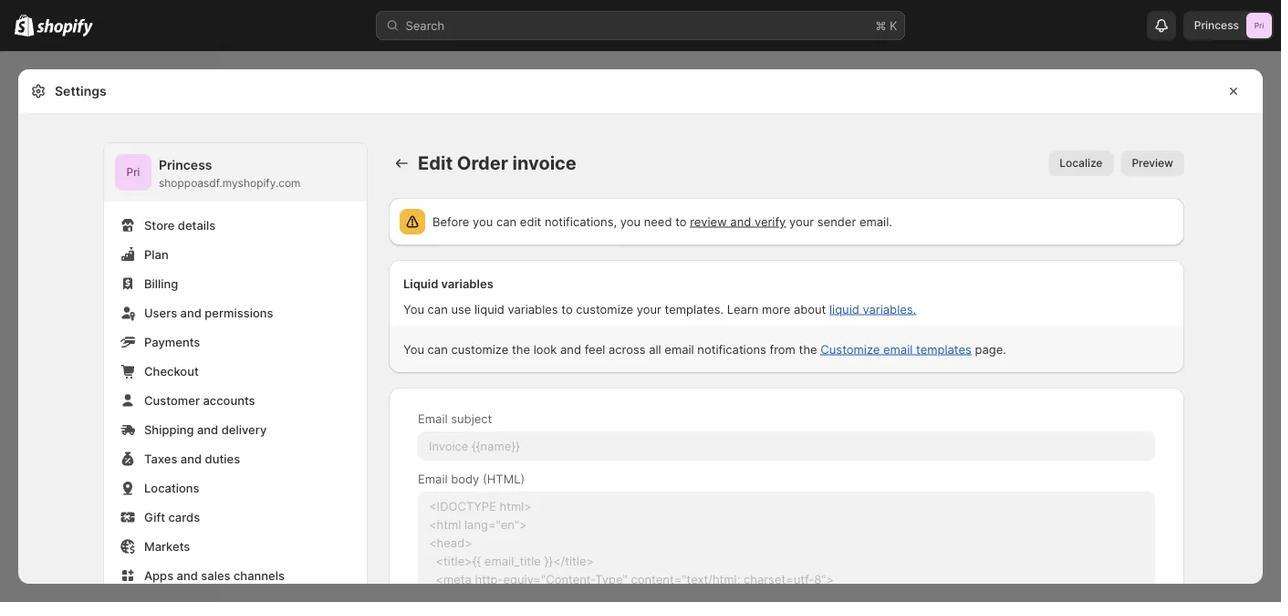 Task type: locate. For each thing, give the bounding box(es) containing it.
pri button
[[115, 154, 151, 191]]

accounts
[[203, 393, 255, 407]]

1 you from the top
[[403, 302, 424, 316]]

email right all
[[665, 342, 694, 356]]

your right verify
[[789, 214, 814, 229]]

0 horizontal spatial email
[[665, 342, 694, 356]]

cards
[[168, 510, 200, 524]]

liquid right the use
[[474, 302, 504, 316]]

0 vertical spatial email
[[418, 412, 448, 426]]

store
[[144, 218, 175, 232]]

and right apps
[[177, 568, 198, 583]]

edit order invoice
[[418, 152, 577, 174]]

email left "subject"
[[418, 412, 448, 426]]

email
[[665, 342, 694, 356], [883, 342, 913, 356]]

channels
[[234, 568, 285, 583]]

you right before
[[473, 214, 493, 229]]

home
[[44, 71, 77, 85]]

1 the from the left
[[512, 342, 530, 356]]

customer
[[144, 393, 200, 407]]

1 vertical spatial can
[[428, 302, 448, 316]]

liquid
[[474, 302, 504, 316], [829, 302, 859, 316]]

email
[[418, 412, 448, 426], [418, 472, 448, 486]]

billing link
[[115, 271, 356, 297]]

use
[[451, 302, 471, 316]]

customize
[[821, 342, 880, 356]]

1 horizontal spatial email
[[883, 342, 913, 356]]

gift cards
[[144, 510, 200, 524]]

customize up feel at left bottom
[[576, 302, 633, 316]]

preview button
[[1121, 151, 1184, 176]]

locations link
[[115, 475, 356, 501]]

across
[[609, 342, 646, 356]]

preview
[[1132, 156, 1173, 170]]

your
[[789, 214, 814, 229], [637, 302, 661, 316]]

1 vertical spatial your
[[637, 302, 661, 316]]

1 vertical spatial customize
[[451, 342, 508, 356]]

details
[[178, 218, 216, 232]]

0 vertical spatial you
[[403, 302, 424, 316]]

1 vertical spatial email
[[418, 472, 448, 486]]

1 vertical spatial princess
[[159, 157, 212, 173]]

delivery
[[221, 422, 267, 437]]

1 horizontal spatial customize
[[576, 302, 633, 316]]

and inside "link"
[[197, 422, 218, 437]]

can
[[496, 214, 517, 229], [428, 302, 448, 316], [428, 342, 448, 356]]

and
[[730, 214, 751, 229], [180, 306, 202, 320], [560, 342, 581, 356], [197, 422, 218, 437], [181, 452, 202, 466], [177, 568, 198, 583]]

variables
[[441, 276, 493, 291], [508, 302, 558, 316]]

0 vertical spatial princess image
[[1246, 13, 1272, 38]]

edit
[[520, 214, 541, 229]]

shopify image
[[37, 19, 93, 37]]

to
[[675, 214, 687, 229], [561, 302, 573, 316]]

princess image
[[1246, 13, 1272, 38], [115, 154, 151, 191]]

0 horizontal spatial you
[[473, 214, 493, 229]]

⌘
[[875, 18, 886, 32]]

0 vertical spatial customize
[[576, 302, 633, 316]]

0 vertical spatial variables
[[441, 276, 493, 291]]

the left 'look'
[[512, 342, 530, 356]]

customize email templates link
[[821, 342, 972, 356]]

email.
[[859, 214, 892, 229]]

can for customize
[[428, 342, 448, 356]]

1 horizontal spatial you
[[620, 214, 641, 229]]

plan link
[[115, 242, 356, 267]]

can down liquid variables
[[428, 342, 448, 356]]

2 you from the top
[[403, 342, 424, 356]]

checkout link
[[115, 359, 356, 384]]

customer accounts
[[144, 393, 255, 407]]

1 email from the top
[[418, 412, 448, 426]]

edit
[[418, 152, 453, 174]]

to down notifications,
[[561, 302, 573, 316]]

permissions
[[205, 306, 273, 320]]

gift cards link
[[115, 505, 356, 530]]

1 liquid from the left
[[474, 302, 504, 316]]

liquid variables
[[403, 276, 493, 291]]

can for use
[[428, 302, 448, 316]]

0 vertical spatial princess
[[1194, 19, 1239, 32]]

from
[[770, 342, 796, 356]]

2 the from the left
[[799, 342, 817, 356]]

1 you from the left
[[473, 214, 493, 229]]

email down variables.
[[883, 342, 913, 356]]

0 horizontal spatial variables
[[441, 276, 493, 291]]

sales
[[201, 568, 230, 583]]

users and permissions
[[144, 306, 273, 320]]

1 vertical spatial to
[[561, 302, 573, 316]]

1 horizontal spatial your
[[789, 214, 814, 229]]

1 horizontal spatial princess image
[[1246, 13, 1272, 38]]

home link
[[11, 66, 208, 91]]

0 vertical spatial your
[[789, 214, 814, 229]]

0 horizontal spatial to
[[561, 302, 573, 316]]

email left body
[[418, 472, 448, 486]]

customer accounts link
[[115, 388, 356, 413]]

email subject
[[418, 412, 492, 426]]

0 horizontal spatial princess
[[159, 157, 212, 173]]

and right taxes
[[181, 452, 202, 466]]

shipping and delivery
[[144, 422, 267, 437]]

1 horizontal spatial variables
[[508, 302, 558, 316]]

and down "customer accounts"
[[197, 422, 218, 437]]

your up all
[[637, 302, 661, 316]]

templates
[[916, 342, 972, 356]]

you left need
[[620, 214, 641, 229]]

the right from
[[799, 342, 817, 356]]

markets link
[[115, 534, 356, 559]]

0 vertical spatial can
[[496, 214, 517, 229]]

apps and sales channels link
[[115, 563, 356, 589]]

variables up the use
[[441, 276, 493, 291]]

taxes and duties link
[[115, 446, 356, 472]]

the
[[512, 342, 530, 356], [799, 342, 817, 356]]

can left the use
[[428, 302, 448, 316]]

1 vertical spatial princess image
[[115, 154, 151, 191]]

princess inside princess shoppoasdf.myshopify.com
[[159, 157, 212, 173]]

2 email from the top
[[418, 472, 448, 486]]

(html)
[[483, 472, 525, 486]]

and right users
[[180, 306, 202, 320]]

variables.
[[863, 302, 916, 316]]

2 email from the left
[[883, 342, 913, 356]]

look
[[534, 342, 557, 356]]

customize
[[576, 302, 633, 316], [451, 342, 508, 356]]

princess image inside shop settings menu element
[[115, 154, 151, 191]]

you
[[403, 302, 424, 316], [403, 342, 424, 356]]

1 horizontal spatial princess
[[1194, 19, 1239, 32]]

1 horizontal spatial the
[[799, 342, 817, 356]]

to right need
[[675, 214, 687, 229]]

1 email from the left
[[665, 342, 694, 356]]

more
[[762, 302, 790, 316]]

1 vertical spatial you
[[403, 342, 424, 356]]

0 horizontal spatial liquid
[[474, 302, 504, 316]]

1 vertical spatial variables
[[508, 302, 558, 316]]

can left edit
[[496, 214, 517, 229]]

0 horizontal spatial the
[[512, 342, 530, 356]]

princess
[[1194, 19, 1239, 32], [159, 157, 212, 173]]

customize down the use
[[451, 342, 508, 356]]

and for delivery
[[197, 422, 218, 437]]

1 horizontal spatial to
[[675, 214, 687, 229]]

you
[[473, 214, 493, 229], [620, 214, 641, 229]]

liquid right about
[[829, 302, 859, 316]]

taxes
[[144, 452, 177, 466]]

variables up 'look'
[[508, 302, 558, 316]]

0 horizontal spatial princess image
[[115, 154, 151, 191]]

2 you from the left
[[620, 214, 641, 229]]

1 horizontal spatial liquid
[[829, 302, 859, 316]]

2 vertical spatial can
[[428, 342, 448, 356]]



Task type: vqa. For each thing, say whether or not it's contained in the screenshot.
29
no



Task type: describe. For each thing, give the bounding box(es) containing it.
and left verify
[[730, 214, 751, 229]]

templates.
[[665, 302, 724, 316]]

and left feel at left bottom
[[560, 342, 581, 356]]

need
[[644, 214, 672, 229]]

notifications
[[697, 342, 766, 356]]

0 horizontal spatial your
[[637, 302, 661, 316]]

Email body (HTML) text field
[[418, 492, 1155, 602]]

about
[[794, 302, 826, 316]]

shoppoasdf.myshopify.com
[[159, 177, 301, 190]]

invoice
[[512, 152, 577, 174]]

Email subject text field
[[418, 432, 1155, 461]]

settings dialog
[[18, 69, 1263, 602]]

billing
[[144, 276, 178, 291]]

notifications,
[[545, 214, 617, 229]]

localize link
[[1049, 151, 1114, 176]]

before
[[432, 214, 469, 229]]

review
[[690, 214, 727, 229]]

liquid
[[403, 276, 438, 291]]

locations
[[144, 481, 199, 495]]

verify
[[755, 214, 786, 229]]

you can use liquid variables to customize your templates. learn more about liquid variables.
[[403, 302, 916, 316]]

localize
[[1060, 156, 1103, 170]]

apps and sales channels
[[144, 568, 285, 583]]

shop settings menu element
[[104, 143, 367, 602]]

and for duties
[[181, 452, 202, 466]]

body
[[451, 472, 479, 486]]

all
[[649, 342, 661, 356]]

shipping
[[144, 422, 194, 437]]

0 horizontal spatial customize
[[451, 342, 508, 356]]

princess for princess shoppoasdf.myshopify.com
[[159, 157, 212, 173]]

apps
[[144, 568, 173, 583]]

learn
[[727, 302, 759, 316]]

duties
[[205, 452, 240, 466]]

review and verify link
[[690, 214, 786, 229]]

gift
[[144, 510, 165, 524]]

shopify image
[[15, 14, 34, 36]]

order
[[457, 152, 508, 174]]

feel
[[585, 342, 605, 356]]

0 vertical spatial to
[[675, 214, 687, 229]]

users and permissions link
[[115, 300, 356, 326]]

you for you can customize the look and feel across all email notifications from the customize email templates page.
[[403, 342, 424, 356]]

you can customize the look and feel across all email notifications from the customize email templates page.
[[403, 342, 1006, 356]]

plan
[[144, 247, 169, 261]]

liquid variables. link
[[829, 302, 916, 316]]

sender
[[817, 214, 856, 229]]

before you can edit notifications, you need to review and verify your sender email.
[[432, 214, 892, 229]]

and for sales
[[177, 568, 198, 583]]

and for permissions
[[180, 306, 202, 320]]

settings
[[55, 83, 106, 99]]

payments link
[[115, 329, 356, 355]]

email body (html)
[[418, 472, 525, 486]]

subject
[[451, 412, 492, 426]]

shipping and delivery link
[[115, 417, 356, 443]]

search
[[406, 18, 445, 32]]

taxes and duties
[[144, 452, 240, 466]]

princess for princess
[[1194, 19, 1239, 32]]

email for email subject
[[418, 412, 448, 426]]

page.
[[975, 342, 1006, 356]]

store details
[[144, 218, 216, 232]]

⌘ k
[[875, 18, 897, 32]]

k
[[890, 18, 897, 32]]

email for email body (html)
[[418, 472, 448, 486]]

you for you can use liquid variables to customize your templates. learn more about liquid variables.
[[403, 302, 424, 316]]

store details link
[[115, 213, 356, 238]]

users
[[144, 306, 177, 320]]

payments
[[144, 335, 200, 349]]

2 liquid from the left
[[829, 302, 859, 316]]

princess shoppoasdf.myshopify.com
[[159, 157, 301, 190]]

checkout
[[144, 364, 199, 378]]

markets
[[144, 539, 190, 553]]



